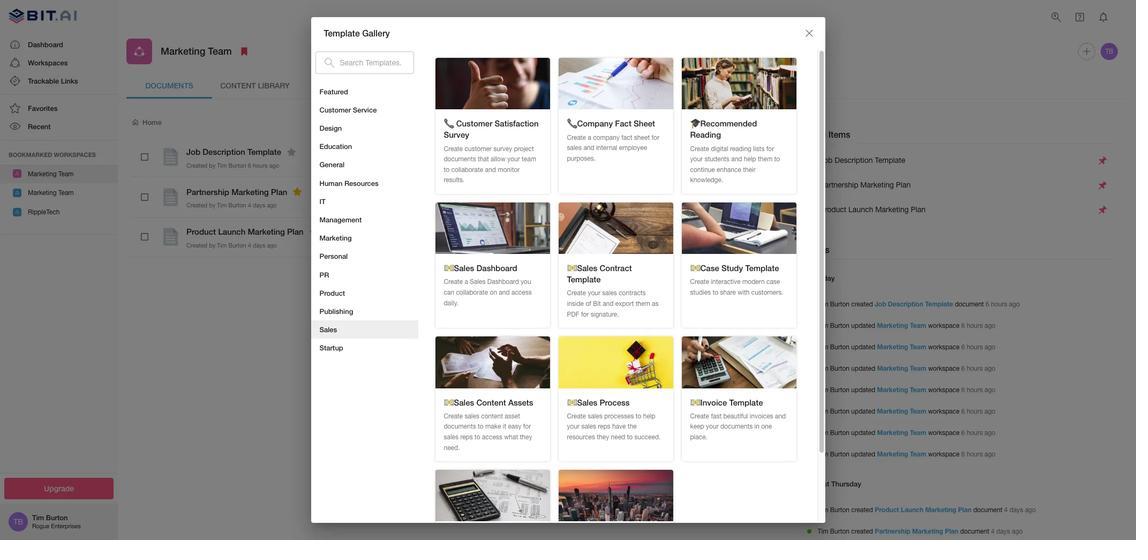 Task type: vqa. For each thing, say whether or not it's contained in the screenshot.
2nd View from the top
no



Task type: locate. For each thing, give the bounding box(es) containing it.
survey
[[494, 145, 512, 152]]

they left need
[[597, 433, 609, 441]]

1 horizontal spatial job description template
[[820, 156, 906, 165]]

create inside 'create a sales dashboard you can collaborate on and access daily.'
[[444, 278, 463, 286]]

them inside create digital reading lists for your students and help them to continue enhance their knowledge.
[[758, 155, 773, 163]]

customer
[[320, 105, 351, 114], [456, 119, 493, 128]]

1 created by tim burton 4 days ago from the top
[[186, 202, 277, 208]]

collaborate left on
[[456, 289, 488, 296]]

marketing team button down bookmarked workspaces
[[0, 164, 118, 183]]

created by tim burton 4 days ago for launch
[[186, 242, 277, 248]]

dashboard button
[[0, 35, 118, 53]]

3 by from the top
[[209, 242, 216, 248]]

1 horizontal spatial they
[[597, 433, 609, 441]]

3 updated from the top
[[852, 365, 876, 372]]

🎓recommended reading image
[[682, 58, 796, 109]]

sales up startup
[[320, 325, 337, 334]]

documents
[[444, 155, 476, 163], [444, 423, 476, 430], [721, 423, 753, 430]]

1 marketing team button from the top
[[0, 164, 118, 183]]

5 marketing team link from the top
[[877, 407, 927, 415]]

0 vertical spatial tb
[[1106, 48, 1114, 55]]

5 workspace from the top
[[928, 408, 960, 415]]

workspaces
[[28, 58, 68, 67]]

help up succeed.
[[643, 412, 656, 420]]

marketing team up documents on the left
[[161, 45, 232, 57]]

sales up resources
[[582, 423, 596, 430]]

documents inside create customer survey project documents that allow your team to collaborate and monitor results.
[[444, 155, 476, 163]]

it
[[320, 197, 326, 206]]

for inside create a company fact sheet for sales and internal employee purposes.
[[652, 134, 660, 141]]

workspace
[[928, 322, 960, 329], [928, 343, 960, 351], [928, 365, 960, 372], [928, 386, 960, 394], [928, 408, 960, 415], [928, 429, 960, 436], [928, 450, 960, 458]]

1 vertical spatial product launch marketing plan
[[186, 227, 304, 236]]

0 horizontal spatial them
[[636, 300, 650, 308]]

by for product
[[209, 242, 216, 248]]

1 horizontal spatial a
[[588, 134, 591, 141]]

create down reading
[[690, 145, 709, 152]]

access inside create sales content asset documents to make it easy for sales reps to access what they need.
[[482, 433, 503, 441]]

1 created from the top
[[186, 162, 207, 169]]

0 vertical spatial customer
[[320, 105, 351, 114]]

insights up today
[[799, 244, 830, 254]]

updated for second marketing team link from the bottom of the page
[[852, 429, 876, 436]]

2 created from the top
[[186, 202, 207, 208]]

customer down featured on the top left
[[320, 105, 351, 114]]

0 horizontal spatial they
[[520, 433, 532, 441]]

1 horizontal spatial description
[[835, 156, 873, 165]]

insights link
[[298, 73, 384, 99]]

💵sales left 'process'
[[567, 397, 598, 407]]

they inside create sales content asset documents to make it easy for sales reps to access what they need.
[[520, 433, 532, 441]]

documents up need.
[[444, 423, 476, 430]]

1 vertical spatial launch
[[218, 227, 246, 236]]

7 updated from the top
[[852, 450, 876, 458]]

create down 📞company
[[567, 134, 586, 141]]

💵sales for 💵sales process
[[567, 397, 598, 407]]

last thursday
[[816, 480, 862, 488]]

sales inside button
[[320, 325, 337, 334]]

create inside create customer survey project documents that allow your team to collaborate and monitor results.
[[444, 145, 463, 152]]

insights up customer service at the left top of page
[[323, 81, 358, 90]]

1 horizontal spatial tb
[[1106, 48, 1114, 55]]

create inside create a company fact sheet for sales and internal employee purposes.
[[567, 134, 586, 141]]

1 vertical spatial created by tim burton 4 days ago
[[186, 242, 277, 248]]

partnership down created by tim burton 6 hours ago
[[186, 187, 229, 196]]

create for 📞company fact sheet
[[567, 134, 586, 141]]

and up signature.
[[603, 300, 614, 308]]

the
[[628, 423, 637, 430]]

3 tim burton updated marketing team workspace 6 hours ago from the top
[[818, 364, 996, 372]]

1 vertical spatial created
[[186, 202, 207, 208]]

your inside create fast beautiful invoices and keep your documents in one place.
[[706, 423, 719, 430]]

create for 💵sales dashboard
[[444, 278, 463, 286]]

1 horizontal spatial help
[[744, 155, 756, 163]]

and right on
[[499, 289, 510, 296]]

education button
[[311, 137, 418, 156]]

1 horizontal spatial reps
[[598, 423, 611, 430]]

startup
[[320, 344, 343, 352]]

featured button
[[311, 82, 418, 101]]

customer inside 📞 customer satisfaction survey
[[456, 119, 493, 128]]

0 horizontal spatial insights
[[323, 81, 358, 90]]

burton for 1st marketing team link
[[830, 322, 850, 329]]

tim inside tim burton created job description template document 6 hours ago
[[818, 300, 829, 308]]

content up content
[[477, 397, 506, 407]]

job description template
[[186, 147, 281, 156], [820, 156, 906, 165]]

lists
[[753, 145, 765, 152]]

your up continue
[[690, 155, 703, 163]]

launch
[[849, 205, 874, 214], [218, 227, 246, 236], [901, 506, 924, 514]]

for right sheet
[[652, 134, 660, 141]]

2 tim burton updated marketing team workspace 6 hours ago from the top
[[818, 343, 996, 351]]

them inside create your sales contracts inside of bit and export them as pdf for signature.
[[636, 300, 650, 308]]

marketing
[[161, 45, 205, 57], [28, 170, 57, 178], [861, 181, 894, 189], [232, 187, 269, 196], [28, 189, 57, 197], [876, 205, 909, 214], [248, 227, 285, 236], [320, 234, 352, 242], [877, 321, 908, 329], [877, 343, 908, 351], [877, 364, 908, 372], [877, 386, 908, 394], [877, 407, 908, 415], [877, 428, 908, 436], [877, 450, 908, 458], [926, 506, 957, 514], [912, 527, 943, 535]]

created inside tim burton created product launch marketing plan document 4 days ago
[[852, 506, 873, 514]]

partnership down tim burton created product launch marketing plan document 4 days ago
[[875, 527, 911, 535]]

create inside create sales content asset documents to make it easy for sales reps to access what they need.
[[444, 412, 463, 420]]

personal
[[320, 252, 348, 261]]

1 vertical spatial collaborate
[[456, 289, 488, 296]]

workspace for 1st marketing team link
[[928, 322, 960, 329]]

and inside 'create a sales dashboard you can collaborate on and access daily.'
[[499, 289, 510, 296]]

marketing team down bookmarked workspaces
[[28, 170, 74, 178]]

1 vertical spatial tb
[[13, 518, 23, 526]]

a down 📞company
[[588, 134, 591, 141]]

create up studies
[[690, 278, 709, 286]]

0 horizontal spatial sales
[[320, 325, 337, 334]]

created by tim burton 6 hours ago
[[186, 162, 279, 169]]

burton inside tim burton created job description template document 6 hours ago
[[830, 300, 850, 308]]

students
[[705, 155, 730, 163]]

1 horizontal spatial partnership
[[820, 181, 859, 189]]

create inside "create sales processes to help your sales reps have the resources they need to succeed."
[[567, 412, 586, 420]]

2 vertical spatial created
[[186, 242, 207, 248]]

2 vertical spatial created
[[852, 528, 873, 535]]

2 vertical spatial by
[[209, 242, 216, 248]]

and
[[584, 144, 595, 152], [731, 155, 742, 163], [485, 166, 496, 173], [499, 289, 510, 296], [603, 300, 614, 308], [775, 412, 786, 420]]

help inside "create sales processes to help your sales reps have the resources they need to succeed."
[[643, 412, 656, 420]]

2 they from the left
[[597, 433, 609, 441]]

collaborate inside create customer survey project documents that allow your team to collaborate and monitor results.
[[451, 166, 483, 173]]

create up can
[[444, 278, 463, 286]]

document inside tim burton created product launch marketing plan document 4 days ago
[[974, 506, 1003, 514]]

easy
[[508, 423, 522, 430]]

sales
[[567, 144, 582, 152], [602, 290, 617, 297], [465, 412, 480, 420], [588, 412, 603, 420], [582, 423, 596, 430], [444, 433, 459, 441]]

💵case study template image
[[682, 202, 796, 254]]

1 they from the left
[[520, 433, 532, 441]]

team
[[208, 45, 232, 57], [58, 170, 74, 178], [58, 189, 74, 197], [910, 321, 927, 329], [910, 343, 927, 351], [910, 364, 927, 372], [910, 386, 927, 394], [910, 407, 927, 415], [910, 428, 927, 436], [910, 450, 927, 458]]

0 vertical spatial insights
[[323, 81, 358, 90]]

document inside tim burton created partnership marketing plan document 4 days ago
[[961, 528, 990, 535]]

7 tim burton updated marketing team workspace 6 hours ago from the top
[[818, 450, 996, 458]]

access down make
[[482, 433, 503, 441]]

help up their
[[744, 155, 756, 163]]

them down the lists
[[758, 155, 773, 163]]

content down remove bookmark image
[[220, 81, 256, 90]]

create inside create interactive modern case studies to share with customers.
[[690, 278, 709, 286]]

0 vertical spatial access
[[512, 289, 532, 296]]

1 vertical spatial document
[[974, 506, 1003, 514]]

💵invoice template image
[[682, 337, 796, 388]]

a inside 'create a sales dashboard you can collaborate on and access daily.'
[[465, 278, 468, 286]]

0 vertical spatial product launch marketing plan link
[[803, 204, 1095, 216]]

created inside tim burton created job description template document 6 hours ago
[[852, 300, 873, 308]]

create for 💵sales contract template
[[567, 290, 586, 297]]

1 updated from the top
[[852, 322, 876, 329]]

1 vertical spatial access
[[482, 433, 503, 441]]

1 vertical spatial product launch marketing plan link
[[875, 506, 972, 514]]

3 workspace from the top
[[928, 365, 960, 372]]

team
[[522, 155, 536, 163]]

0 horizontal spatial customer
[[320, 105, 351, 114]]

burton for the bottommost job description template link
[[830, 300, 850, 308]]

share
[[720, 289, 736, 296]]

tb
[[1106, 48, 1114, 55], [13, 518, 23, 526]]

create up need.
[[444, 412, 463, 420]]

access down 'you'
[[512, 289, 532, 296]]

0 horizontal spatial help
[[643, 412, 656, 420]]

job description template inside job description template link
[[820, 156, 906, 165]]

4 workspace from the top
[[928, 386, 960, 394]]

days inside tim burton created partnership marketing plan document 4 days ago
[[997, 528, 1010, 535]]

create fast beautiful invoices and keep your documents in one place.
[[690, 412, 786, 441]]

tim burton updated marketing team workspace 6 hours ago for fifth marketing team link from the bottom
[[818, 364, 996, 372]]

0 horizontal spatial access
[[482, 433, 503, 441]]

tim burton created partnership marketing plan document 4 days ago
[[818, 527, 1023, 535]]

💵sales left contract
[[567, 263, 598, 273]]

💵sales contract template image
[[559, 202, 673, 254]]

documents inside create sales content asset documents to make it easy for sales reps to access what they need.
[[444, 423, 476, 430]]

💵sales dashboard image
[[435, 202, 550, 254]]

document for partnership marketing plan
[[961, 528, 990, 535]]

1 horizontal spatial product launch marketing plan
[[820, 205, 926, 214]]

1 vertical spatial dashboard
[[477, 263, 517, 273]]

content inside template gallery dialog
[[477, 397, 506, 407]]

create new button
[[724, 111, 782, 133]]

3 created from the top
[[186, 242, 207, 248]]

tim
[[217, 162, 227, 169], [217, 202, 227, 208], [217, 242, 227, 248], [818, 300, 829, 308], [818, 322, 829, 329], [818, 343, 829, 351], [818, 365, 829, 372], [818, 386, 829, 394], [818, 408, 829, 415], [818, 429, 829, 436], [818, 450, 829, 458], [818, 506, 829, 514], [32, 513, 44, 522], [818, 528, 829, 535]]

product launch marketing plan link
[[803, 204, 1095, 216], [875, 506, 972, 514]]

1 tim burton updated marketing team workspace 6 hours ago from the top
[[818, 321, 996, 329]]

new
[[758, 117, 773, 126]]

0 vertical spatial a
[[588, 134, 591, 141]]

💵sales inside 💵sales contract template
[[567, 263, 598, 273]]

make
[[485, 423, 501, 430]]

1 vertical spatial reps
[[460, 433, 473, 441]]

0 vertical spatial content
[[220, 81, 256, 90]]

💵sales up create sales content asset documents to make it easy for sales reps to access what they need.
[[444, 397, 474, 407]]

2 vertical spatial marketing team
[[28, 189, 74, 197]]

documents down beautiful
[[721, 423, 753, 430]]

🎓recommended
[[690, 119, 757, 128]]

0 horizontal spatial job description template
[[186, 147, 281, 156]]

for right the lists
[[767, 145, 774, 152]]

template
[[324, 28, 360, 38], [247, 147, 281, 156], [875, 156, 906, 165], [746, 263, 779, 273], [567, 274, 601, 284], [925, 300, 953, 308], [729, 397, 763, 407]]

a down 💵sales dashboard
[[465, 278, 468, 286]]

and up purposes. on the top of the page
[[584, 144, 595, 152]]

create up inside
[[567, 290, 586, 297]]

they
[[520, 433, 532, 441], [597, 433, 609, 441]]

favorite image
[[285, 145, 298, 158]]

for inside create your sales contracts inside of bit and export them as pdf for signature.
[[581, 311, 589, 318]]

partnership marketing plan
[[820, 181, 911, 189], [186, 187, 287, 196]]

create inside create digital reading lists for your students and help them to continue enhance their knowledge.
[[690, 145, 709, 152]]

sales up purposes. on the top of the page
[[567, 144, 582, 152]]

0 horizontal spatial reps
[[460, 433, 473, 441]]

2 created from the top
[[852, 506, 873, 514]]

create for 📞 customer satisfaction survey
[[444, 145, 463, 152]]

sales up export at the bottom right of the page
[[602, 290, 617, 297]]

and inside create fast beautiful invoices and keep your documents in one place.
[[775, 412, 786, 420]]

daily.
[[444, 299, 459, 307]]

2 vertical spatial document
[[961, 528, 990, 535]]

management button
[[311, 211, 418, 229]]

customer up survey
[[456, 119, 493, 128]]

remove favorite image
[[307, 225, 320, 238]]

1 created from the top
[[852, 300, 873, 308]]

marketing team link
[[877, 321, 927, 329], [877, 343, 927, 351], [877, 364, 927, 372], [877, 386, 927, 394], [877, 407, 927, 415], [877, 428, 927, 436], [877, 450, 927, 458]]

5 tim burton updated marketing team workspace 6 hours ago from the top
[[818, 407, 996, 415]]

1 vertical spatial them
[[636, 300, 650, 308]]

hours
[[253, 162, 268, 169], [991, 300, 1008, 308], [967, 322, 983, 329], [967, 343, 983, 351], [967, 365, 983, 372], [967, 386, 983, 394], [967, 408, 983, 415], [967, 429, 983, 436], [967, 450, 983, 458]]

that
[[478, 155, 489, 163]]

them left as
[[636, 300, 650, 308]]

0 vertical spatial collaborate
[[451, 166, 483, 173]]

satisfaction
[[495, 119, 539, 128]]

trackable
[[28, 77, 59, 85]]

tb button
[[1099, 41, 1120, 62]]

and down reading
[[731, 155, 742, 163]]

burton inside tim burton created product launch marketing plan document 4 days ago
[[830, 506, 850, 514]]

6 updated from the top
[[852, 429, 876, 436]]

create inside button
[[733, 117, 755, 126]]

it button
[[311, 192, 418, 211]]

documents
[[145, 81, 193, 90]]

0 vertical spatial partnership marketing plan link
[[803, 179, 1095, 192]]

ago inside tim burton created partnership marketing plan document 4 days ago
[[1012, 528, 1023, 535]]

to inside create interactive modern case studies to share with customers.
[[713, 289, 719, 296]]

sales down 💵sales dashboard
[[470, 278, 486, 286]]

pdf
[[567, 311, 580, 318]]

create down survey
[[444, 145, 463, 152]]

place.
[[690, 433, 708, 441]]

document inside tim burton created job description template document 6 hours ago
[[955, 300, 984, 308]]

created for product
[[852, 506, 873, 514]]

tim burton updated marketing team workspace 6 hours ago
[[818, 321, 996, 329], [818, 343, 996, 351], [818, 364, 996, 372], [818, 386, 996, 394], [818, 407, 996, 415], [818, 428, 996, 436], [818, 450, 996, 458]]

1 horizontal spatial launch
[[849, 205, 874, 214]]

them for 🎓recommended reading
[[758, 155, 773, 163]]

0 horizontal spatial launch
[[218, 227, 246, 236]]

1 horizontal spatial sales
[[470, 278, 486, 286]]

create left 'new'
[[733, 117, 755, 126]]

5 updated from the top
[[852, 408, 876, 415]]

0 horizontal spatial content
[[220, 81, 256, 90]]

collaborate inside 'create a sales dashboard you can collaborate on and access daily.'
[[456, 289, 488, 296]]

0 horizontal spatial job
[[186, 147, 200, 156]]

digital
[[711, 145, 728, 152]]

job description template down items
[[820, 156, 906, 165]]

4 marketing team link from the top
[[877, 386, 927, 394]]

0 vertical spatial sales
[[470, 278, 486, 286]]

3 created from the top
[[852, 528, 873, 535]]

1 vertical spatial by
[[209, 202, 216, 208]]

6 marketing team link from the top
[[877, 428, 927, 436]]

1 vertical spatial partnership marketing plan link
[[875, 527, 959, 535]]

2 vertical spatial launch
[[901, 506, 924, 514]]

survey
[[444, 130, 469, 139]]

a inside create a company fact sheet for sales and internal employee purposes.
[[588, 134, 591, 141]]

results.
[[444, 176, 465, 184]]

0 vertical spatial created
[[852, 300, 873, 308]]

2 by from the top
[[209, 202, 216, 208]]

reps inside create sales content asset documents to make it easy for sales reps to access what they need.
[[460, 433, 473, 441]]

0 vertical spatial dashboard
[[28, 40, 63, 49]]

your down fast
[[706, 423, 719, 430]]

1 vertical spatial sales
[[320, 325, 337, 334]]

and inside create digital reading lists for your students and help them to continue enhance their knowledge.
[[731, 155, 742, 163]]

reps
[[598, 423, 611, 430], [460, 433, 473, 441]]

4 tim burton updated marketing team workspace 6 hours ago from the top
[[818, 386, 996, 394]]

tab list
[[126, 73, 1120, 99]]

create for 💵invoice template
[[690, 412, 709, 420]]

documents inside create fast beautiful invoices and keep your documents in one place.
[[721, 423, 753, 430]]

1 horizontal spatial content
[[477, 397, 506, 407]]

1 horizontal spatial job
[[820, 156, 833, 165]]

0 vertical spatial document
[[955, 300, 984, 308]]

days inside tim burton created product launch marketing plan document 4 days ago
[[1010, 506, 1024, 514]]

burton for product launch marketing plan link to the bottom
[[830, 506, 850, 514]]

0 vertical spatial reps
[[598, 423, 611, 430]]

product launch marketing plan
[[820, 205, 926, 214], [186, 227, 304, 236]]

🎓recommended reading
[[690, 119, 757, 139]]

documents down the customer
[[444, 155, 476, 163]]

dashboard inside button
[[28, 40, 63, 49]]

for down of
[[581, 311, 589, 318]]

1 vertical spatial help
[[643, 412, 656, 420]]

for inside create sales content asset documents to make it easy for sales reps to access what they need.
[[523, 423, 531, 430]]

1 horizontal spatial insights
[[799, 244, 830, 254]]

create up resources
[[567, 412, 586, 420]]

created inside tim burton created partnership marketing plan document 4 days ago
[[852, 528, 873, 535]]

create customer survey project documents that allow your team to collaborate and monitor results.
[[444, 145, 536, 184]]

create inside create your sales contracts inside of bit and export them as pdf for signature.
[[567, 290, 586, 297]]

1 vertical spatial customer
[[456, 119, 493, 128]]

inside
[[567, 300, 584, 308]]

create sales processes to help your sales reps have the resources they need to succeed.
[[567, 412, 661, 441]]

to
[[774, 155, 780, 163], [444, 166, 450, 173], [713, 289, 719, 296], [636, 412, 642, 420], [478, 423, 484, 430], [475, 433, 480, 441], [627, 433, 633, 441]]

burton
[[228, 162, 246, 169], [228, 202, 246, 208], [228, 242, 246, 248], [830, 300, 850, 308], [830, 322, 850, 329], [830, 343, 850, 351], [830, 365, 850, 372], [830, 386, 850, 394], [830, 408, 850, 415], [830, 429, 850, 436], [830, 450, 850, 458], [830, 506, 850, 514], [46, 513, 68, 522], [830, 528, 850, 535]]

1 horizontal spatial access
[[512, 289, 532, 296]]

1 horizontal spatial customer
[[456, 119, 493, 128]]

updated for fifth marketing team link from the bottom
[[852, 365, 876, 372]]

💵sales contract template
[[567, 263, 632, 284]]

💵sales up can
[[444, 263, 474, 273]]

1 workspace from the top
[[928, 322, 960, 329]]

enhance
[[717, 166, 741, 173]]

job description template up created by tim burton 6 hours ago
[[186, 147, 281, 156]]

they inside "create sales processes to help your sales reps have the resources they need to succeed."
[[597, 433, 609, 441]]

content inside tab list
[[220, 81, 256, 90]]

sales inside 'create a sales dashboard you can collaborate on and access daily.'
[[470, 278, 486, 286]]

marketing team
[[161, 45, 232, 57], [28, 170, 74, 178], [28, 189, 74, 197]]

dashboard inside 'create a sales dashboard you can collaborate on and access daily.'
[[487, 278, 519, 286]]

2 workspace from the top
[[928, 343, 960, 351]]

description
[[203, 147, 245, 156], [835, 156, 873, 165], [888, 300, 924, 308]]

publishing
[[320, 307, 353, 316]]

reading
[[690, 130, 721, 139]]

and right invoices
[[775, 412, 786, 420]]

0 horizontal spatial partnership
[[186, 187, 229, 196]]

1 vertical spatial content
[[477, 397, 506, 407]]

2 marketing team link from the top
[[877, 343, 927, 351]]

sales down 💵sales process
[[588, 412, 603, 420]]

your up resources
[[567, 423, 580, 430]]

1 horizontal spatial them
[[758, 155, 773, 163]]

sales inside create a company fact sheet for sales and internal employee purposes.
[[567, 144, 582, 152]]

export
[[615, 300, 634, 308]]

7 workspace from the top
[[928, 450, 960, 458]]

workspaces
[[54, 151, 96, 158]]

and down that
[[485, 166, 496, 173]]

0 vertical spatial help
[[744, 155, 756, 163]]

rogue
[[32, 523, 49, 530]]

💵sales for 💵sales contract template
[[567, 263, 598, 273]]

for right easy
[[523, 423, 531, 430]]

favorites
[[28, 104, 58, 113]]

tim burton updated marketing team workspace 6 hours ago for 3rd marketing team link from the bottom of the page
[[818, 407, 996, 415]]

reps inside "create sales processes to help your sales reps have the resources they need to succeed."
[[598, 423, 611, 430]]

need
[[611, 433, 625, 441]]

your up bit
[[588, 290, 601, 297]]

content library link
[[212, 73, 298, 99]]

insights inside tab list
[[323, 81, 358, 90]]

updated for 1st marketing team link
[[852, 322, 876, 329]]

burton inside tim burton created partnership marketing plan document 4 days ago
[[830, 528, 850, 535]]

team for second marketing team link from the bottom of the page
[[910, 428, 927, 436]]

tim burton updated marketing team workspace 6 hours ago for sixth marketing team link from the bottom
[[818, 343, 996, 351]]

collaborate up results.
[[451, 166, 483, 173]]

1 vertical spatial created
[[852, 506, 873, 514]]

2 updated from the top
[[852, 343, 876, 351]]

marketing team button up rippletech
[[0, 183, 118, 202]]

4 updated from the top
[[852, 386, 876, 394]]

2 vertical spatial dashboard
[[487, 278, 519, 286]]

they right what
[[520, 433, 532, 441]]

1 vertical spatial a
[[465, 278, 468, 286]]

1 by from the top
[[209, 162, 216, 169]]

sheet
[[634, 119, 655, 128]]

0 vertical spatial created by tim burton 4 days ago
[[186, 202, 277, 208]]

created by tim burton 4 days ago for marketing
[[186, 202, 277, 208]]

2 created by tim burton 4 days ago from the top
[[186, 242, 277, 248]]

partnership down items
[[820, 181, 859, 189]]

dashboard
[[28, 40, 63, 49], [477, 263, 517, 273], [487, 278, 519, 286]]

your up monitor
[[508, 155, 520, 163]]

your inside create digital reading lists for your students and help them to continue enhance their knowledge.
[[690, 155, 703, 163]]

tab list containing documents
[[126, 73, 1120, 99]]

to inside create digital reading lists for your students and help them to continue enhance their knowledge.
[[774, 155, 780, 163]]

tim burton updated marketing team workspace 6 hours ago for 7th marketing team link from the top of the page
[[818, 450, 996, 458]]

0 vertical spatial created
[[186, 162, 207, 169]]

knowledge.
[[690, 176, 723, 184]]

a
[[588, 134, 591, 141], [465, 278, 468, 286]]

0 horizontal spatial a
[[465, 278, 468, 286]]

burton for sixth marketing team link from the bottom
[[830, 343, 850, 351]]

0 vertical spatial by
[[209, 162, 216, 169]]

burton for 7th marketing team link from the top of the page
[[830, 450, 850, 458]]

create inside create fast beautiful invoices and keep your documents in one place.
[[690, 412, 709, 420]]

6 workspace from the top
[[928, 429, 960, 436]]

plan
[[896, 181, 911, 189], [271, 187, 287, 196], [911, 205, 926, 214], [287, 227, 304, 236], [958, 506, 972, 514], [945, 527, 959, 535]]

marketing team up rippletech
[[28, 189, 74, 197]]

for
[[652, 134, 660, 141], [767, 145, 774, 152], [581, 311, 589, 318], [523, 423, 531, 430]]

team for fifth marketing team link from the bottom
[[910, 364, 927, 372]]

6 inside tim burton created job description template document 6 hours ago
[[986, 300, 990, 308]]

tim inside tim burton created product launch marketing plan document 4 days ago
[[818, 506, 829, 514]]

burton for fifth marketing team link from the bottom
[[830, 365, 850, 372]]

created for partnership
[[852, 528, 873, 535]]

on
[[490, 289, 497, 296]]

tim inside tim burton created partnership marketing plan document 4 days ago
[[818, 528, 829, 535]]

create up keep
[[690, 412, 709, 420]]

6 tim burton updated marketing team workspace 6 hours ago from the top
[[818, 428, 996, 436]]

0 vertical spatial them
[[758, 155, 773, 163]]



Task type: describe. For each thing, give the bounding box(es) containing it.
for inside create digital reading lists for your students and help them to continue enhance their knowledge.
[[767, 145, 774, 152]]

in
[[755, 423, 760, 430]]

workspace for 4th marketing team link from the top
[[928, 386, 960, 394]]

tim inside tim burton rogue enterprises
[[32, 513, 44, 522]]

them for 💵sales contract template
[[636, 300, 650, 308]]

sheet
[[634, 134, 650, 141]]

1 vertical spatial marketing team
[[28, 170, 74, 178]]

purposes.
[[567, 155, 596, 162]]

1 vertical spatial insights
[[799, 244, 830, 254]]

human resources button
[[311, 174, 418, 192]]

recent
[[28, 122, 51, 131]]

updated for 4th marketing team link from the top
[[852, 386, 876, 394]]

recent button
[[0, 118, 118, 136]]

general button
[[311, 156, 418, 174]]

tb inside button
[[1106, 48, 1114, 55]]

human
[[320, 179, 343, 187]]

2 horizontal spatial job
[[875, 300, 886, 308]]

1 marketing team link from the top
[[877, 321, 927, 329]]

burton inside tim burton rogue enterprises
[[46, 513, 68, 522]]

settings
[[408, 81, 445, 90]]

gallery
[[362, 28, 390, 38]]

general
[[320, 160, 345, 169]]

4 inside tim burton created product launch marketing plan document 4 days ago
[[1005, 506, 1008, 514]]

3 marketing team link from the top
[[877, 364, 927, 372]]

by for job
[[209, 162, 216, 169]]

template inside 💵sales contract template
[[567, 274, 601, 284]]

links
[[61, 77, 78, 85]]

tim burton updated marketing team workspace 6 hours ago for 4th marketing team link from the top
[[818, 386, 996, 394]]

project
[[514, 145, 534, 152]]

created for partnership
[[186, 202, 207, 208]]

settings link
[[384, 73, 469, 99]]

a for 📞company
[[588, 134, 591, 141]]

publishing button
[[311, 302, 418, 320]]

a for 💵sales
[[465, 278, 468, 286]]

burton for 4th marketing team link from the top
[[830, 386, 850, 394]]

rippletech button
[[0, 202, 118, 221]]

favorites button
[[0, 99, 118, 118]]

items
[[829, 129, 851, 139]]

updated for 3rd marketing team link from the bottom of the page
[[852, 408, 876, 415]]

0 horizontal spatial product launch marketing plan
[[186, 227, 304, 236]]

team for 1st marketing team link
[[910, 321, 927, 329]]

signature.
[[591, 311, 619, 318]]

customer
[[465, 145, 492, 152]]

trackable links button
[[0, 72, 118, 90]]

as
[[652, 300, 659, 308]]

create your sales contracts inside of bit and export them as pdf for signature.
[[567, 290, 659, 318]]

💵sales process image
[[559, 337, 673, 388]]

workspace for fifth marketing team link from the bottom
[[928, 365, 960, 372]]

home link
[[131, 117, 162, 127]]

team for 4th marketing team link from the top
[[910, 386, 927, 394]]

2 marketing team button from the top
[[0, 183, 118, 202]]

7 marketing team link from the top
[[877, 450, 927, 458]]

💵sales content assets image
[[435, 337, 550, 388]]

customer inside "button"
[[320, 105, 351, 114]]

create for 🎓recommended reading
[[690, 145, 709, 152]]

document for job description template
[[955, 300, 984, 308]]

0 vertical spatial marketing team
[[161, 45, 232, 57]]

burton for bottom partnership marketing plan link
[[830, 528, 850, 535]]

updated for sixth marketing team link from the bottom
[[852, 343, 876, 351]]

📞
[[444, 119, 454, 128]]

and inside create a company fact sheet for sales and internal employee purposes.
[[584, 144, 595, 152]]

💵sales request tracker image
[[435, 470, 550, 522]]

Search Templates... search field
[[340, 51, 414, 74]]

2 horizontal spatial description
[[888, 300, 924, 308]]

💵sales dashboard
[[444, 263, 517, 273]]

team for sixth marketing team link from the bottom
[[910, 343, 927, 351]]

access inside 'create a sales dashboard you can collaborate on and access daily.'
[[512, 289, 532, 296]]

design
[[320, 124, 342, 132]]

burton for 3rd marketing team link from the bottom of the page
[[830, 408, 850, 415]]

their
[[743, 166, 756, 173]]

📞company fact sheet
[[567, 119, 655, 128]]

1 vertical spatial job description template link
[[875, 300, 953, 308]]

2 horizontal spatial partnership
[[875, 527, 911, 535]]

your inside create your sales contracts inside of bit and export them as pdf for signature.
[[588, 290, 601, 297]]

by for partnership
[[209, 202, 216, 208]]

last
[[816, 480, 830, 488]]

ago inside tim burton created product launch marketing plan document 4 days ago
[[1025, 506, 1036, 514]]

updated for 7th marketing team link from the top of the page
[[852, 450, 876, 458]]

💵invoice
[[690, 397, 727, 407]]

template gallery
[[324, 28, 390, 38]]

💵sales for 💵sales content assets
[[444, 397, 474, 407]]

customer service button
[[311, 101, 418, 119]]

created for job
[[852, 300, 873, 308]]

sales inside create your sales contracts inside of bit and export them as pdf for signature.
[[602, 290, 617, 297]]

📞company fact sheet image
[[559, 58, 673, 109]]

can
[[444, 289, 454, 296]]

template gallery dialog
[[311, 17, 825, 540]]

study
[[722, 263, 743, 273]]

featured
[[320, 87, 348, 96]]

documents for 📞 customer satisfaction survey
[[444, 155, 476, 163]]

workspace for 3rd marketing team link from the bottom of the page
[[928, 408, 960, 415]]

2 horizontal spatial launch
[[901, 506, 924, 514]]

pinned
[[799, 129, 826, 139]]

management
[[320, 215, 362, 224]]

team for 3rd marketing team link from the bottom of the page
[[910, 407, 927, 415]]

modern
[[743, 278, 765, 286]]

1 horizontal spatial partnership marketing plan
[[820, 181, 911, 189]]

0 horizontal spatial description
[[203, 147, 245, 156]]

hours inside tim burton created job description template document 6 hours ago
[[991, 300, 1008, 308]]

and inside create your sales contracts inside of bit and export them as pdf for signature.
[[603, 300, 614, 308]]

sales up need.
[[444, 433, 459, 441]]

upgrade button
[[4, 478, 114, 499]]

workspace for second marketing team link from the bottom of the page
[[928, 429, 960, 436]]

customers.
[[752, 289, 784, 296]]

rippletech
[[28, 208, 60, 216]]

trackable links
[[28, 77, 78, 85]]

team for 7th marketing team link from the top of the page
[[910, 450, 927, 458]]

💵case
[[690, 263, 719, 273]]

workspace for 7th marketing team link from the top of the page
[[928, 450, 960, 458]]

workspaces button
[[0, 53, 118, 72]]

interactive
[[711, 278, 741, 286]]

0 vertical spatial product launch marketing plan
[[820, 205, 926, 214]]

📞company
[[567, 119, 613, 128]]

workspace for sixth marketing team link from the bottom
[[928, 343, 960, 351]]

reading
[[730, 145, 752, 152]]

process
[[600, 397, 630, 407]]

company
[[593, 134, 620, 141]]

sales left content
[[465, 412, 480, 420]]

remove favorite image
[[291, 185, 304, 198]]

tim burton created job description template document 6 hours ago
[[818, 300, 1020, 308]]

your inside create customer survey project documents that allow your team to collaborate and monitor results.
[[508, 155, 520, 163]]

documents link
[[126, 73, 212, 99]]

case
[[767, 278, 780, 286]]

create for 💵sales process
[[567, 412, 586, 420]]

0 horizontal spatial tb
[[13, 518, 23, 526]]

create sales content asset documents to make it easy for sales reps to access what they need.
[[444, 412, 532, 451]]

remove bookmark image
[[238, 45, 251, 58]]

product button
[[311, 284, 418, 302]]

contracts
[[619, 290, 646, 297]]

of
[[586, 300, 591, 308]]

📞 customer satisfaction survey image
[[435, 58, 550, 109]]

sales button
[[311, 320, 418, 339]]

4 inside tim burton created partnership marketing plan document 4 days ago
[[991, 528, 995, 535]]

beautiful
[[724, 412, 748, 420]]

created for job
[[186, 162, 207, 169]]

home
[[143, 118, 162, 127]]

succeed.
[[635, 433, 661, 441]]

your inside "create sales processes to help your sales reps have the resources they need to succeed."
[[567, 423, 580, 430]]

0 horizontal spatial partnership marketing plan
[[186, 187, 287, 196]]

to inside create customer survey project documents that allow your team to collaborate and monitor results.
[[444, 166, 450, 173]]

you
[[521, 278, 531, 286]]

tim burton created product launch marketing plan document 4 days ago
[[818, 506, 1036, 514]]

employee
[[619, 144, 647, 152]]

create for 💵case study template
[[690, 278, 709, 286]]

help inside create digital reading lists for your students and help them to continue enhance their knowledge.
[[744, 155, 756, 163]]

💵sales for 💵sales dashboard
[[444, 263, 474, 273]]

create for 💵sales content assets
[[444, 412, 463, 420]]

marketing inside 'button'
[[320, 234, 352, 242]]

tim burton updated marketing team workspace 6 hours ago for 1st marketing team link
[[818, 321, 996, 329]]

📞 customer satisfaction survey
[[444, 119, 539, 139]]

0 vertical spatial job description template link
[[803, 154, 1095, 167]]

burton for second marketing team link from the bottom of the page
[[830, 429, 850, 436]]

create a company fact sheet for sales and internal employee purposes.
[[567, 134, 660, 162]]

continue
[[690, 166, 715, 173]]

education
[[320, 142, 352, 151]]

product inside button
[[320, 289, 345, 297]]

marketing button
[[311, 229, 418, 247]]

today
[[816, 274, 835, 282]]

invoices
[[750, 412, 773, 420]]

resources
[[344, 179, 379, 187]]

fact
[[615, 119, 632, 128]]

with
[[738, 289, 750, 296]]

thursday
[[832, 480, 862, 488]]

created for product
[[186, 242, 207, 248]]

documents for 💵sales content assets
[[444, 423, 476, 430]]

ago inside tim burton created job description template document 6 hours ago
[[1009, 300, 1020, 308]]

tim burton updated marketing team workspace 6 hours ago for second marketing team link from the bottom of the page
[[818, 428, 996, 436]]

0 vertical spatial launch
[[849, 205, 874, 214]]

and inside create customer survey project documents that allow your team to collaborate and monitor results.
[[485, 166, 496, 173]]

asset
[[505, 412, 520, 420]]

customer service
[[320, 105, 377, 114]]

🚀 company one-pager image
[[559, 470, 673, 522]]



